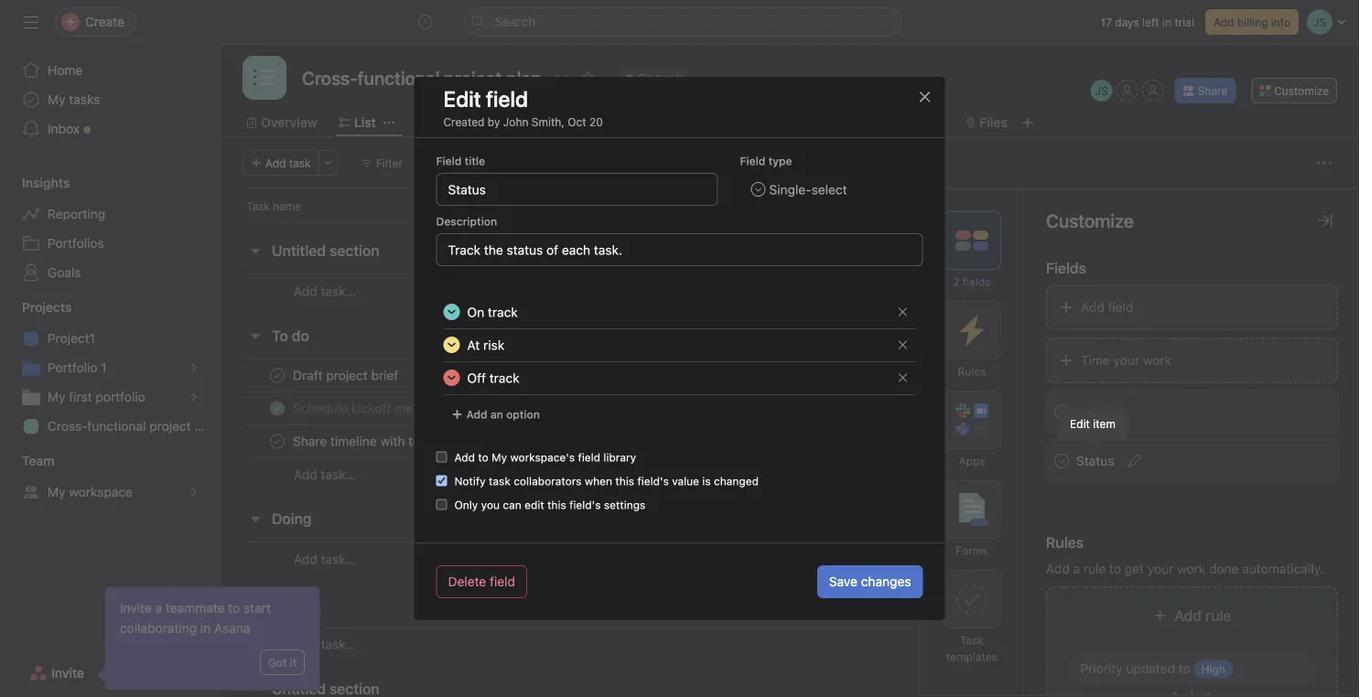 Task type: describe. For each thing, give the bounding box(es) containing it.
3 type an option name field from the top
[[460, 362, 890, 394]]

portfolios
[[48, 236, 104, 251]]

save
[[829, 574, 858, 589]]

field's for settings
[[569, 499, 601, 512]]

field for delete
[[490, 574, 515, 589]]

list link
[[339, 113, 376, 133]]

home link
[[11, 56, 209, 85]]

projects element
[[0, 291, 220, 445]]

add inside header to do tree grid
[[294, 467, 317, 482]]

to do
[[272, 327, 309, 345]]

collaborating
[[120, 621, 197, 636]]

0 vertical spatial rule
[[1084, 562, 1106, 577]]

reporting
[[48, 206, 105, 222]]

share button
[[1175, 78, 1236, 103]]

calendar link
[[580, 113, 649, 133]]

add inside add an option button
[[466, 408, 487, 421]]

– for 26
[[962, 435, 968, 448]]

hide sidebar image
[[24, 15, 38, 29]]

search
[[495, 14, 536, 29]]

add task
[[265, 157, 311, 169]]

edit
[[525, 499, 544, 512]]

add an option
[[466, 408, 540, 421]]

add task… for doing
[[294, 552, 356, 567]]

to left the high
[[1179, 661, 1191, 676]]

17
[[1101, 16, 1112, 28]]

task for notify
[[489, 475, 511, 488]]

title
[[465, 155, 485, 168]]

home
[[48, 63, 83, 78]]

remove option image
[[897, 340, 908, 351]]

1 vertical spatial your
[[1148, 562, 1174, 577]]

projects button
[[0, 298, 72, 317]]

my first portfolio link
[[11, 383, 209, 412]]

cross-functional project plan link
[[11, 412, 220, 441]]

edit field created by john smith, oct 20
[[443, 86, 603, 128]]

my tasks
[[48, 92, 100, 107]]

1 vertical spatial priority
[[1076, 404, 1119, 419]]

to left get
[[1110, 562, 1121, 577]]

updated
[[1126, 661, 1175, 676]]

overview link
[[246, 113, 317, 133]]

1 inside button
[[455, 402, 461, 415]]

portfolio
[[96, 389, 145, 405]]

schedule kickoff meeting cell
[[221, 392, 807, 426]]

team
[[22, 454, 55, 469]]

save changes
[[829, 574, 911, 589]]

search button
[[464, 7, 903, 37]]

Completed checkbox
[[266, 365, 288, 387]]

untitled section button
[[272, 234, 380, 267]]

edit item
[[1070, 417, 1116, 430]]

teams element
[[0, 445, 220, 511]]

1 vertical spatial customize
[[1046, 210, 1134, 231]]

oct for oct 20 – 24
[[924, 369, 942, 382]]

portfolios link
[[11, 229, 209, 258]]

delete field
[[448, 574, 515, 589]]

close image
[[918, 90, 932, 104]]

done
[[272, 595, 308, 613]]

my down an
[[492, 451, 507, 464]]

untitled
[[272, 242, 326, 260]]

work inside button
[[1143, 353, 1172, 368]]

– for 25
[[962, 402, 968, 415]]

inbox link
[[11, 114, 209, 144]]

done
[[1209, 562, 1239, 577]]

delete
[[448, 574, 486, 589]]

3 collapse task list for this section image from the top
[[248, 682, 263, 697]]

add task… for done
[[294, 637, 356, 652]]

Notify task collaborators when this field's value is changed checkbox
[[436, 476, 447, 487]]

smith,
[[532, 115, 565, 128]]

due date
[[924, 200, 970, 212]]

field title
[[436, 155, 485, 168]]

when
[[585, 475, 612, 488]]

Share timeline with teammates text field
[[289, 433, 480, 451]]

this for edit
[[547, 499, 566, 512]]

add field button
[[1046, 285, 1338, 330]]

files link
[[965, 113, 1008, 133]]

untitled section
[[272, 242, 380, 260]]

oct for oct 23 – 25
[[924, 402, 942, 415]]

do
[[292, 327, 309, 345]]

20 inside header to do tree grid
[[945, 369, 959, 382]]

goals
[[48, 265, 81, 280]]

draft project brief cell
[[221, 359, 807, 393]]

my workspace
[[48, 485, 133, 500]]

field type
[[740, 155, 792, 168]]

collapse task list for this section image for done
[[248, 597, 263, 611]]

add down doing on the bottom left of the page
[[294, 552, 317, 567]]

invite a teammate to start collaborating in asana tooltip
[[100, 588, 319, 690]]

to up notify
[[478, 451, 489, 464]]

row containing john smith
[[221, 359, 1359, 393]]

add billing info
[[1214, 16, 1291, 28]]

20 inside edit field created by john smith, oct 20
[[590, 115, 603, 128]]

only you can edit this field's settings
[[454, 499, 646, 512]]

workspace
[[69, 485, 133, 500]]

invite for invite
[[51, 666, 84, 681]]

1 vertical spatial work
[[1177, 562, 1206, 577]]

completed checkbox for schedule kickoff meeting text box at the left bottom of the page
[[266, 398, 288, 420]]

add task… inside header to do tree grid
[[294, 467, 356, 482]]

field for edit
[[486, 86, 528, 112]]

description
[[436, 215, 497, 228]]

library
[[604, 451, 636, 464]]

delete field button
[[436, 566, 527, 599]]

only
[[454, 499, 478, 512]]

2 fields
[[953, 276, 991, 288]]

17 days left in trial
[[1101, 16, 1194, 28]]

timeline
[[507, 115, 558, 130]]

add field
[[1081, 300, 1134, 315]]

files
[[980, 115, 1008, 130]]

Only you can edit this field's settings checkbox
[[436, 499, 447, 510]]

single-
[[769, 182, 812, 197]]

time your work button
[[1046, 338, 1338, 384]]

first
[[69, 389, 92, 405]]

1 horizontal spatial in
[[1163, 16, 1172, 28]]

single-select
[[769, 182, 847, 197]]

add rule
[[1175, 607, 1232, 625]]

customize inside dropdown button
[[1274, 84, 1329, 97]]

add inside add task button
[[265, 157, 286, 169]]

status
[[1076, 454, 1114, 469]]

board link
[[420, 113, 470, 133]]

1 button
[[452, 400, 479, 418]]

field for field title
[[436, 155, 462, 168]]

invite button
[[17, 657, 96, 690]]

projects
[[22, 300, 72, 315]]

add task… button for doing
[[294, 550, 356, 570]]

Add to My workspace's field library checkbox
[[436, 452, 447, 463]]

completed image
[[266, 431, 288, 453]]

Schedule kickoff meeting text field
[[289, 400, 448, 418]]

workspace's
[[510, 451, 575, 464]]

row containing oct 24
[[221, 425, 1359, 459]]

type
[[769, 155, 792, 168]]

add task… button for untitled section
[[294, 281, 356, 302]]



Task type: locate. For each thing, give the bounding box(es) containing it.
completed checkbox inside share timeline with teammates cell
[[266, 431, 288, 453]]

date
[[947, 200, 970, 212]]

completed image up completed icon
[[266, 398, 288, 420]]

insights element
[[0, 167, 220, 291]]

1 horizontal spatial 1
[[455, 402, 461, 415]]

rules
[[958, 365, 986, 378], [1046, 534, 1084, 551]]

24 left 26
[[945, 435, 959, 448]]

20 up 23
[[945, 369, 959, 382]]

–
[[962, 369, 968, 382], [962, 402, 968, 415], [962, 435, 968, 448]]

add task… button for done
[[294, 635, 356, 655]]

edit inside edit field created by john smith, oct 20
[[443, 86, 481, 112]]

0 vertical spatial 20
[[590, 115, 603, 128]]

this up settings
[[615, 475, 634, 488]]

customize up fields
[[1046, 210, 1134, 231]]

select
[[812, 182, 847, 197]]

2 task… from the top
[[321, 467, 356, 482]]

1 completed checkbox from the top
[[266, 398, 288, 420]]

oct 20 – 24
[[924, 369, 985, 382]]

field inside button
[[490, 574, 515, 589]]

row
[[221, 189, 1359, 222], [243, 222, 1337, 223], [221, 359, 1359, 393], [221, 392, 1359, 426], [221, 425, 1359, 459]]

to up asana
[[228, 601, 240, 616]]

collapse task list for this section image
[[248, 329, 263, 343], [248, 512, 263, 526]]

collapse task list for this section image
[[248, 243, 263, 258], [248, 597, 263, 611], [248, 682, 263, 697]]

field's for value
[[637, 475, 669, 488]]

a
[[1073, 562, 1080, 577], [155, 601, 162, 616]]

completed image for oct 23 – 25
[[266, 398, 288, 420]]

collapse task list for this section image left doing on the bottom left of the page
[[248, 512, 263, 526]]

you
[[481, 499, 500, 512]]

0 vertical spatial in
[[1163, 16, 1172, 28]]

0 vertical spatial a
[[1073, 562, 1080, 577]]

0 vertical spatial customize
[[1274, 84, 1329, 97]]

1 horizontal spatial this
[[615, 475, 634, 488]]

0 horizontal spatial a
[[155, 601, 162, 616]]

None text field
[[297, 61, 546, 94], [436, 233, 923, 266], [297, 61, 546, 94], [436, 233, 923, 266]]

2 remove option image from the top
[[897, 373, 908, 384]]

asana
[[214, 621, 250, 636]]

task…
[[321, 284, 356, 299], [321, 467, 356, 482], [321, 552, 356, 567], [321, 637, 356, 652]]

completed image down to
[[266, 365, 288, 387]]

add task… down doing on the bottom left of the page
[[294, 552, 356, 567]]

cross-
[[48, 419, 87, 434]]

edit for field
[[443, 86, 481, 112]]

1 vertical spatial 20
[[945, 369, 959, 382]]

0 vertical spatial type an option name field
[[460, 297, 890, 328]]

completed image inside schedule kickoff meeting cell
[[266, 398, 288, 420]]

add task… up doing on the bottom left of the page
[[294, 467, 356, 482]]

work left 'done' in the right of the page
[[1177, 562, 1206, 577]]

0 vertical spatial completed image
[[266, 365, 288, 387]]

0 vertical spatial collapse task list for this section image
[[248, 243, 263, 258]]

collapse task list for this section image left to
[[248, 329, 263, 343]]

john inside button
[[840, 369, 866, 382]]

2 completed checkbox from the top
[[266, 431, 288, 453]]

automatically.
[[1242, 562, 1324, 577]]

share timeline with teammates cell
[[221, 425, 807, 459]]

4 add task… from the top
[[294, 637, 356, 652]]

item
[[1093, 417, 1116, 430]]

due
[[924, 200, 944, 212]]

4 task… from the top
[[321, 637, 356, 652]]

3 add task… from the top
[[294, 552, 356, 567]]

task… for untitled section
[[321, 284, 356, 299]]

1 horizontal spatial 24
[[972, 369, 985, 382]]

20
[[590, 115, 603, 128], [945, 369, 959, 382]]

by
[[488, 115, 500, 128]]

add a rule to get your work done automatically.
[[1046, 562, 1324, 577]]

notify task collaborators when this field's value is changed
[[454, 475, 759, 488]]

Completed checkbox
[[266, 398, 288, 420], [266, 431, 288, 453]]

changed
[[714, 475, 759, 488]]

add an option button
[[443, 402, 548, 427]]

0 horizontal spatial your
[[1114, 353, 1140, 368]]

0 horizontal spatial task
[[289, 157, 311, 169]]

to inside invite a teammate to start collaborating in asana got it
[[228, 601, 240, 616]]

0 horizontal spatial field
[[436, 155, 462, 168]]

task left name
[[246, 200, 270, 212]]

invite inside invite a teammate to start collaborating in asana got it
[[120, 601, 152, 616]]

goals link
[[11, 258, 209, 287]]

close details image
[[1318, 213, 1333, 228]]

section
[[330, 242, 380, 260]]

task
[[246, 200, 270, 212], [960, 634, 984, 647]]

1 vertical spatial edit
[[1070, 417, 1090, 430]]

add task… row for doing
[[221, 542, 1359, 577]]

completed checkbox inside schedule kickoff meeting cell
[[266, 398, 288, 420]]

1 horizontal spatial 20
[[945, 369, 959, 382]]

fields
[[963, 276, 991, 288]]

edit left item
[[1070, 417, 1090, 430]]

in right left
[[1163, 16, 1172, 28]]

field inside button
[[1108, 300, 1134, 315]]

invite for invite a teammate to start collaborating in asana got it
[[120, 601, 152, 616]]

1 type an option name field from the top
[[460, 297, 890, 328]]

1 add task… from the top
[[294, 284, 356, 299]]

1 vertical spatial john
[[840, 369, 866, 382]]

field up by
[[486, 86, 528, 112]]

1 horizontal spatial field
[[740, 155, 766, 168]]

0 vertical spatial work
[[1143, 353, 1172, 368]]

0 horizontal spatial edit
[[443, 86, 481, 112]]

assignee
[[815, 200, 862, 212]]

my for my tasks
[[48, 92, 65, 107]]

task inside task templates
[[960, 634, 984, 647]]

0 horizontal spatial in
[[200, 621, 211, 636]]

add down 'add a rule to get your work done automatically.'
[[1175, 607, 1202, 625]]

customize button
[[1252, 78, 1337, 103]]

field up time your work
[[1108, 300, 1134, 315]]

days
[[1115, 16, 1139, 28]]

collapse task list for this section image for doing
[[248, 512, 263, 526]]

oct 24 – 26
[[924, 435, 985, 448]]

completed image
[[266, 365, 288, 387], [266, 398, 288, 420]]

invite
[[120, 601, 152, 616], [51, 666, 84, 681]]

2 add task… from the top
[[294, 467, 356, 482]]

2 vertical spatial priority
[[1081, 661, 1123, 676]]

my inside global element
[[48, 92, 65, 107]]

1 horizontal spatial rule
[[1206, 607, 1232, 625]]

0 vertical spatial remove option image
[[897, 307, 908, 318]]

1 horizontal spatial a
[[1073, 562, 1080, 577]]

task inside add task button
[[289, 157, 311, 169]]

john smith
[[840, 369, 898, 382]]

share
[[1198, 84, 1228, 97]]

1 vertical spatial completed image
[[266, 398, 288, 420]]

1 vertical spatial 24
[[945, 435, 959, 448]]

3 add task… row from the top
[[221, 542, 1359, 577]]

project
[[149, 419, 191, 434]]

1 vertical spatial a
[[155, 601, 162, 616]]

add task… button
[[294, 281, 356, 302], [294, 465, 356, 485], [294, 550, 356, 570], [294, 635, 356, 655]]

add left an
[[466, 408, 487, 421]]

js button
[[1091, 80, 1113, 102]]

4 add task… button from the top
[[294, 635, 356, 655]]

add up it
[[294, 637, 317, 652]]

field's left value
[[637, 475, 669, 488]]

a for add
[[1073, 562, 1080, 577]]

1 vertical spatial 1
[[455, 402, 461, 415]]

0 vertical spatial task
[[246, 200, 270, 212]]

1 horizontal spatial work
[[1177, 562, 1206, 577]]

a up the collaborating
[[155, 601, 162, 616]]

1 horizontal spatial task
[[960, 634, 984, 647]]

Type an option name field
[[460, 297, 890, 328], [460, 330, 890, 361], [460, 362, 890, 394]]

add up doing on the bottom left of the page
[[294, 467, 317, 482]]

1 horizontal spatial task
[[489, 475, 511, 488]]

1
[[101, 360, 107, 375], [455, 402, 461, 415]]

got
[[268, 656, 287, 669]]

row containing 1
[[221, 392, 1359, 426]]

add right add to my workspace's field library option
[[454, 451, 475, 464]]

1 left an
[[455, 402, 461, 415]]

insights
[[22, 175, 70, 190]]

1 vertical spatial completed checkbox
[[266, 431, 288, 453]]

completed image for oct 20 – 24
[[266, 365, 288, 387]]

trial
[[1175, 16, 1194, 28]]

global element
[[0, 45, 220, 155]]

1 collapse task list for this section image from the top
[[248, 329, 263, 343]]

remove option image down remove option image
[[897, 373, 908, 384]]

plan
[[194, 419, 220, 434]]

1 vertical spatial invite
[[51, 666, 84, 681]]

1 horizontal spatial your
[[1148, 562, 1174, 577]]

2 vertical spatial collapse task list for this section image
[[248, 682, 263, 697]]

edit for item
[[1070, 417, 1090, 430]]

row containing task name
[[221, 189, 1359, 222]]

– left 25
[[962, 402, 968, 415]]

doing button
[[272, 503, 312, 535]]

2 add task… row from the top
[[221, 458, 1359, 492]]

priority left updated
[[1081, 661, 1123, 676]]

oct inside edit field created by john smith, oct 20
[[568, 115, 586, 128]]

rules up 25
[[958, 365, 986, 378]]

oct up "oct 23 – 25"
[[924, 369, 942, 382]]

0 horizontal spatial rule
[[1084, 562, 1106, 577]]

search list box
[[464, 7, 903, 37]]

changes
[[861, 574, 911, 589]]

– left 26
[[962, 435, 968, 448]]

a for invite
[[155, 601, 162, 616]]

oct
[[568, 115, 586, 128], [924, 369, 942, 382], [924, 402, 942, 415], [924, 435, 942, 448]]

0 vertical spatial your
[[1114, 353, 1140, 368]]

0 vertical spatial rules
[[958, 365, 986, 378]]

1 down project1 link
[[101, 360, 107, 375]]

fields
[[1046, 260, 1086, 277]]

add inside add billing info button
[[1214, 16, 1234, 28]]

this right edit
[[547, 499, 566, 512]]

task for task templates
[[960, 634, 984, 647]]

task down overview
[[289, 157, 311, 169]]

field left type
[[740, 155, 766, 168]]

work right time
[[1143, 353, 1172, 368]]

cross-functional project plan
[[48, 419, 220, 434]]

this for when
[[615, 475, 634, 488]]

1 vertical spatial in
[[200, 621, 211, 636]]

task… for doing
[[321, 552, 356, 567]]

my for my first portfolio
[[48, 389, 65, 405]]

2 completed image from the top
[[266, 398, 288, 420]]

add task… for untitled section
[[294, 284, 356, 299]]

0 vertical spatial 1
[[101, 360, 107, 375]]

2 type an option name field from the top
[[460, 330, 890, 361]]

smith
[[869, 369, 898, 382]]

2
[[953, 276, 960, 288]]

3 add task… button from the top
[[294, 550, 356, 570]]

edit item image
[[1127, 454, 1142, 469]]

1 horizontal spatial rules
[[1046, 534, 1084, 551]]

task… inside header to do tree grid
[[321, 467, 356, 482]]

task for add
[[289, 157, 311, 169]]

field left the title at the top left
[[436, 155, 462, 168]]

Priority, Stage, Status… text field
[[436, 173, 718, 206]]

time
[[1081, 353, 1110, 368]]

24 up 25
[[972, 369, 985, 382]]

a inside invite a teammate to start collaborating in asana got it
[[155, 601, 162, 616]]

1 add task… button from the top
[[294, 281, 356, 302]]

oct for oct 24 – 26
[[924, 435, 942, 448]]

1 vertical spatial collapse task list for this section image
[[248, 597, 263, 611]]

my for my workspace
[[48, 485, 65, 500]]

my left first
[[48, 389, 65, 405]]

add left billing
[[1214, 16, 1234, 28]]

oct left 23
[[924, 402, 942, 415]]

remove option image for 1st type an option name field from the bottom of the page
[[897, 373, 908, 384]]

my inside the teams element
[[48, 485, 65, 500]]

remove option image up remove option image
[[897, 307, 908, 318]]

add down untitled
[[294, 284, 317, 299]]

my left tasks
[[48, 92, 65, 107]]

24
[[972, 369, 985, 382], [945, 435, 959, 448]]

add task… down the untitled section
[[294, 284, 356, 299]]

0 vertical spatial field's
[[637, 475, 669, 488]]

remove option image
[[897, 307, 908, 318], [897, 373, 908, 384]]

my down team
[[48, 485, 65, 500]]

1 horizontal spatial customize
[[1274, 84, 1329, 97]]

calendar
[[595, 115, 649, 130]]

add to starred image
[[581, 70, 595, 85]]

0 vertical spatial john
[[503, 115, 529, 128]]

0 vertical spatial priority
[[1033, 200, 1070, 212]]

add task… row for untitled section
[[221, 274, 1359, 308]]

1 vertical spatial rule
[[1206, 607, 1232, 625]]

in inside invite a teammate to start collaborating in asana got it
[[200, 621, 211, 636]]

task up templates
[[960, 634, 984, 647]]

completed checkbox down completed option
[[266, 431, 288, 453]]

to do button
[[272, 319, 309, 352]]

field's down the 'when'
[[569, 499, 601, 512]]

billing
[[1237, 16, 1268, 28]]

in down 'teammate'
[[200, 621, 211, 636]]

collapse task list for this section image for untitled section
[[248, 243, 263, 258]]

add left get
[[1046, 562, 1070, 577]]

apps
[[959, 455, 985, 468]]

– for 24
[[962, 369, 968, 382]]

add task… button inside header to do tree grid
[[294, 465, 356, 485]]

your right time
[[1114, 353, 1140, 368]]

1 horizontal spatial edit
[[1070, 417, 1090, 430]]

oct right smith,
[[568, 115, 586, 128]]

info
[[1271, 16, 1291, 28]]

field for add
[[1108, 300, 1134, 315]]

1 vertical spatial remove option image
[[897, 373, 908, 384]]

option
[[506, 408, 540, 421]]

collapse task list for this section image down got it button
[[248, 682, 263, 697]]

0 horizontal spatial this
[[547, 499, 566, 512]]

23
[[945, 402, 959, 415]]

0 horizontal spatial invite
[[51, 666, 84, 681]]

priority up status
[[1076, 404, 1119, 419]]

3 task… from the top
[[321, 552, 356, 567]]

0 horizontal spatial 24
[[945, 435, 959, 448]]

list
[[354, 115, 376, 130]]

20 down add to starred icon
[[590, 115, 603, 128]]

2 collapse task list for this section image from the top
[[248, 597, 263, 611]]

john left 'smith'
[[840, 369, 866, 382]]

functional
[[87, 419, 146, 434]]

your right get
[[1148, 562, 1174, 577]]

0 horizontal spatial customize
[[1046, 210, 1134, 231]]

1 vertical spatial task
[[489, 475, 511, 488]]

2 add task… button from the top
[[294, 465, 356, 485]]

1 horizontal spatial invite
[[120, 601, 152, 616]]

to
[[478, 451, 489, 464], [1110, 562, 1121, 577], [228, 601, 240, 616], [1179, 661, 1191, 676]]

get
[[1125, 562, 1144, 577]]

1 add task… row from the top
[[221, 274, 1359, 308]]

rule left get
[[1084, 562, 1106, 577]]

completed checkbox for share timeline with teammates text field
[[266, 431, 288, 453]]

1 vertical spatial collapse task list for this section image
[[248, 512, 263, 526]]

field up the 'when'
[[578, 451, 601, 464]]

add task… row for done
[[221, 627, 1359, 662]]

collapse task list for this section image for to do
[[248, 329, 263, 343]]

add task… row
[[221, 274, 1359, 308], [221, 458, 1359, 492], [221, 542, 1359, 577], [221, 627, 1359, 662]]

0 vertical spatial edit
[[443, 86, 481, 112]]

1 completed image from the top
[[266, 365, 288, 387]]

add task… button down doing on the bottom left of the page
[[294, 550, 356, 570]]

completed checkbox up completed icon
[[266, 398, 288, 420]]

remove option image for first type an option name field from the top of the page
[[897, 307, 908, 318]]

add task… up it
[[294, 637, 356, 652]]

0 horizontal spatial work
[[1143, 353, 1172, 368]]

rules down status
[[1046, 534, 1084, 551]]

0 vertical spatial completed checkbox
[[266, 398, 288, 420]]

0 horizontal spatial task
[[246, 200, 270, 212]]

Draft project brief text field
[[289, 367, 404, 385]]

2 collapse task list for this section image from the top
[[248, 512, 263, 526]]

edit up created
[[443, 86, 481, 112]]

1 remove option image from the top
[[897, 307, 908, 318]]

oct down "oct 23 – 25"
[[924, 435, 942, 448]]

1 vertical spatial this
[[547, 499, 566, 512]]

1 horizontal spatial john
[[840, 369, 866, 382]]

insights button
[[0, 174, 70, 192]]

inbox
[[48, 121, 80, 136]]

add down fields
[[1081, 300, 1105, 315]]

– up "oct 23 – 25"
[[962, 369, 968, 382]]

team button
[[0, 452, 55, 470]]

field inside edit field created by john smith, oct 20
[[486, 86, 528, 112]]

2 vertical spatial type an option name field
[[460, 362, 890, 394]]

task up you
[[489, 475, 511, 488]]

1 vertical spatial type an option name field
[[460, 330, 890, 361]]

collapse task list for this section image left untitled
[[248, 243, 263, 258]]

0 vertical spatial 24
[[972, 369, 985, 382]]

2 field from the left
[[740, 155, 766, 168]]

1 vertical spatial –
[[962, 402, 968, 415]]

customize down 'info' on the right top of page
[[1274, 84, 1329, 97]]

created
[[443, 115, 485, 128]]

1 field from the left
[[436, 155, 462, 168]]

john right by
[[503, 115, 529, 128]]

priority up fields
[[1033, 200, 1070, 212]]

list image
[[254, 67, 276, 89]]

4 add task… row from the top
[[221, 627, 1359, 662]]

rule down 'done' in the right of the page
[[1206, 607, 1232, 625]]

overview
[[261, 115, 317, 130]]

1 inside projects element
[[101, 360, 107, 375]]

project1 link
[[11, 324, 209, 353]]

add task… button up doing on the bottom left of the page
[[294, 465, 356, 485]]

task for task name
[[246, 200, 270, 212]]

start
[[243, 601, 271, 616]]

my tasks link
[[11, 85, 209, 114]]

1 vertical spatial task
[[960, 634, 984, 647]]

board
[[435, 115, 470, 130]]

0 vertical spatial –
[[962, 369, 968, 382]]

field right delete
[[490, 574, 515, 589]]

collapse task list for this section image up asana
[[248, 597, 263, 611]]

1 horizontal spatial field's
[[637, 475, 669, 488]]

collaborators
[[514, 475, 582, 488]]

task… for done
[[321, 637, 356, 652]]

1 vertical spatial field's
[[569, 499, 601, 512]]

0 horizontal spatial rules
[[958, 365, 986, 378]]

1 vertical spatial rules
[[1046, 534, 1084, 551]]

invite inside button
[[51, 666, 84, 681]]

save changes button
[[817, 566, 923, 599]]

0 horizontal spatial 1
[[101, 360, 107, 375]]

add task… button down the untitled section
[[294, 281, 356, 302]]

0 vertical spatial task
[[289, 157, 311, 169]]

my inside projects element
[[48, 389, 65, 405]]

add inside "add field" button
[[1081, 300, 1105, 315]]

field for field type
[[740, 155, 766, 168]]

a left get
[[1073, 562, 1080, 577]]

header to do tree grid
[[221, 359, 1359, 492]]

add task… button up it
[[294, 635, 356, 655]]

0 horizontal spatial john
[[503, 115, 529, 128]]

portfolio 1
[[48, 360, 107, 375]]

add down overview 'link'
[[265, 157, 286, 169]]

your inside button
[[1114, 353, 1140, 368]]

2 vertical spatial –
[[962, 435, 968, 448]]

forms
[[956, 545, 988, 557]]

1 task… from the top
[[321, 284, 356, 299]]

0 vertical spatial this
[[615, 475, 634, 488]]

reporting link
[[11, 200, 209, 229]]

0 vertical spatial collapse task list for this section image
[[248, 329, 263, 343]]

completed image inside draft project brief cell
[[266, 365, 288, 387]]

task templates
[[946, 634, 998, 664]]

0 horizontal spatial 20
[[590, 115, 603, 128]]

0 horizontal spatial field's
[[569, 499, 601, 512]]

notify
[[454, 475, 486, 488]]

john inside edit field created by john smith, oct 20
[[503, 115, 529, 128]]

0 vertical spatial invite
[[120, 601, 152, 616]]

settings
[[604, 499, 646, 512]]

1 collapse task list for this section image from the top
[[248, 243, 263, 258]]



Task type: vqa. For each thing, say whether or not it's contained in the screenshot.
third Add task… ROW from the bottom of the page
yes



